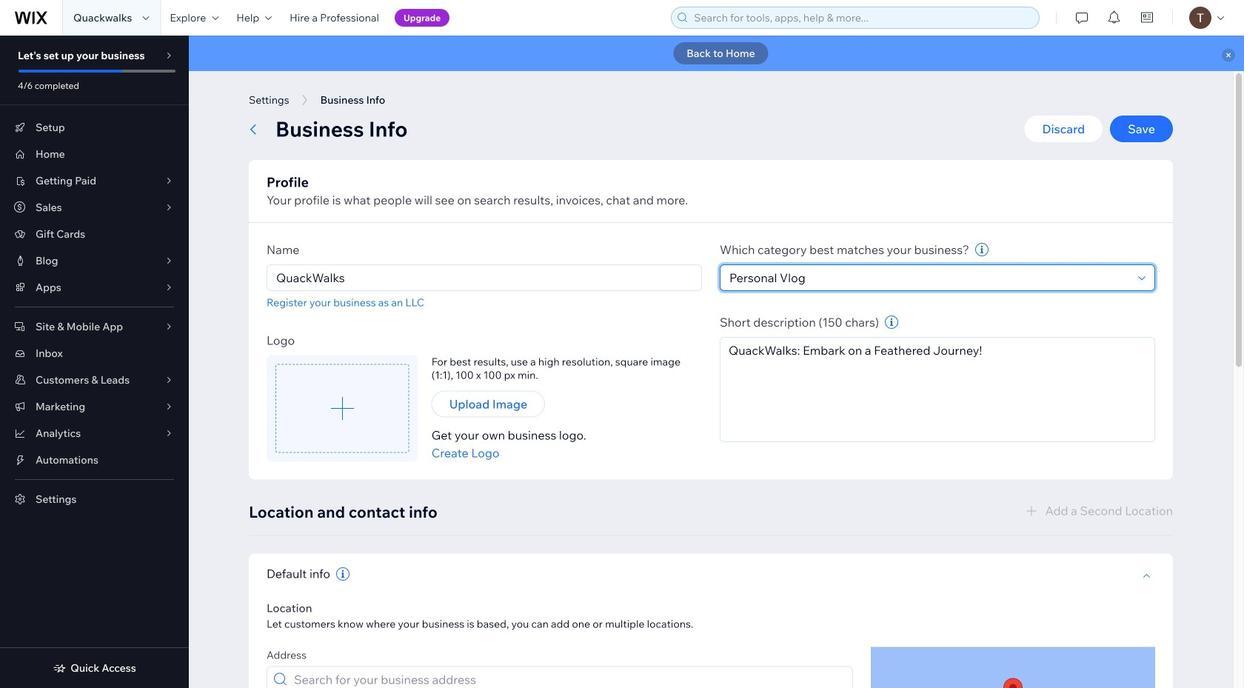 Task type: describe. For each thing, give the bounding box(es) containing it.
Describe your business here. What makes it great? Use short catchy text to tell people what you do or offer. text field
[[720, 337, 1155, 442]]

map region
[[871, 647, 1155, 688]]

Search for tools, apps, help & more... field
[[690, 7, 1035, 28]]

Type your business name (e.g., Amy's Shoes) field
[[272, 265, 697, 290]]



Task type: locate. For each thing, give the bounding box(es) containing it.
alert
[[189, 36, 1244, 71]]

Search for your business address field
[[290, 667, 848, 688]]

sidebar element
[[0, 36, 189, 688]]

Enter your business or website type field
[[725, 265, 1134, 290]]



Task type: vqa. For each thing, say whether or not it's contained in the screenshot.
the Sidebar Element
yes



